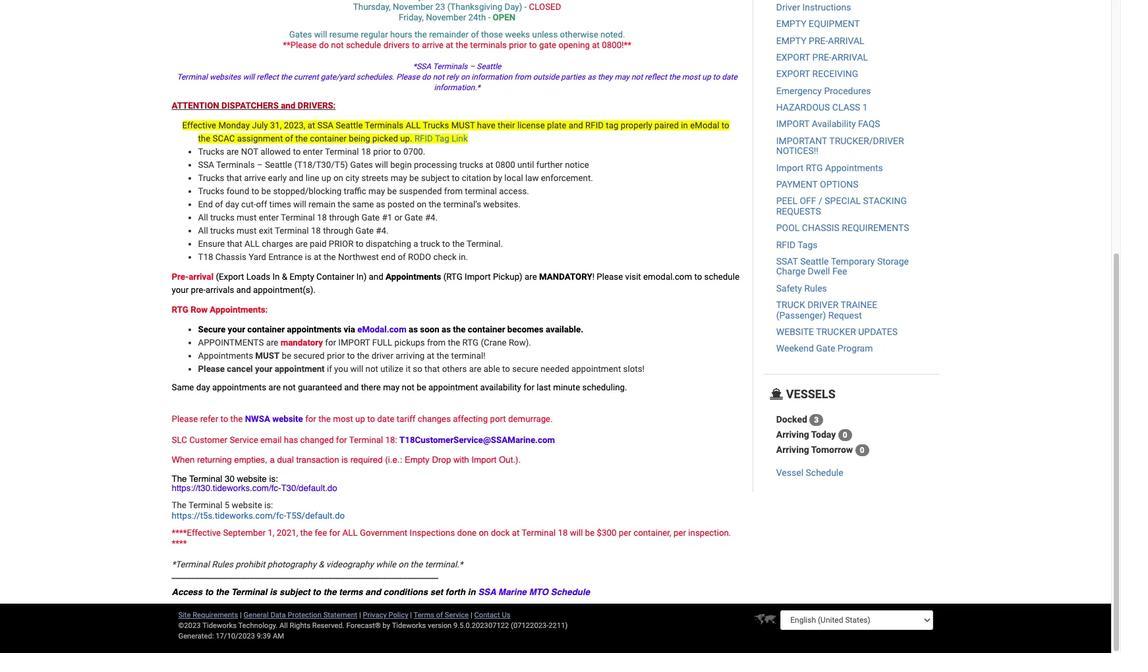 Task type: describe. For each thing, give the bounding box(es) containing it.
terminal inside *ssa terminals – seattle terminal websites will reflect the current gate/yard schedules. please do not rely on information from outside parties as they may not reflect the most up to date information.*
[[177, 73, 208, 82]]

https://t30.tideworks.com/fc-t30/default.do link
[[172, 484, 337, 494]]

be up suspended
[[409, 173, 419, 183]]

driver instructions link
[[776, 2, 851, 12]]

terminal inside ****effective september 1, 2021, the fee for all government inspections done on dock at terminal 18 will be $300 per container, per inspection. ****
[[522, 529, 556, 539]]

emergency procedures link
[[776, 85, 871, 96]]

1 vertical spatial your
[[228, 325, 245, 335]]

if
[[327, 365, 332, 374]]

to right the allowed
[[293, 147, 301, 157]]

will down stopped/blocking
[[293, 200, 306, 210]]

schedule inside to schedule your pre-arrivals and appointment(s).
[[704, 272, 740, 282]]

0700.
[[403, 147, 425, 157]]

government
[[360, 529, 407, 539]]

may down the begin
[[391, 173, 407, 183]]

in inside effective monday july 31, 2023, at ssa seattle terminals all trucks must have their license plate and rfid tag properly paired in emodal to the scac assignment of the container being picked up.
[[681, 121, 688, 131]]

please right the !
[[597, 272, 623, 282]]

special
[[825, 196, 861, 207]]

will inside *ssa terminals – seattle terminal websites will reflect the current gate/yard schedules. please do not rely on information from outside parties as they may not reflect the most up to date information.*
[[243, 73, 255, 82]]

(export
[[216, 272, 244, 282]]

thursday, november 23 (thanksgiving day) - closed friday, november 24th - open
[[353, 2, 561, 22]]

on down suspended
[[417, 200, 427, 210]]

/
[[819, 196, 823, 207]]

not inside secure your container appointments via emodal.com as soon as the container becomes available. appointments are mandatory for import full pickups from the rtg (crane row). appointments must be secured prior to the driver arriving at the terminal! please cancel your appointment if you will not utilize it so that others are able to secure needed appointment slots!
[[366, 365, 378, 374]]

1 vertical spatial through
[[323, 226, 353, 236]]

not left rely
[[433, 73, 444, 82]]

in)
[[356, 272, 367, 282]]

terminal's
[[443, 200, 481, 210]]

import rtg appointments link
[[776, 163, 883, 173]]

!
[[592, 272, 595, 282]]

ssa inside trucks are not allowed to enter terminal 18 prior to 0700. ssa terminals – seattle (t18/t30/t5) gates will begin processing trucks at 0800 until further notice trucks that arrive early and line up on city streets may be subject to citation by local law enforcement. trucks found to be stopped/blocking traffic may be suspended from terminal access. end of day cut-off times will remain the same as posted on the terminal's websites. all trucks must enter terminal 18 through gate #1 or gate #4. all trucks must exit terminal 18 through gate #4. ensure that all charges are paid prior to dispatching a truck to the terminal. t18 chassis yard entrance is at the northwest end of rodo check in.
[[198, 160, 214, 170]]

in.
[[459, 252, 468, 262]]

1 vertical spatial trucks
[[210, 213, 235, 223]]

to right access
[[205, 588, 213, 598]]

citation
[[462, 173, 491, 183]]

#1
[[382, 213, 392, 223]]

seattle inside trucks are not allowed to enter terminal 18 prior to 0700. ssa terminals – seattle (t18/t30/t5) gates will begin processing trucks at 0800 until further notice trucks that arrive early and line up on city streets may be subject to citation by local law enforcement. trucks found to be stopped/blocking traffic may be suspended from terminal access. end of day cut-off times will remain the same as posted on the terminal's websites. all trucks must enter terminal 18 through gate #1 or gate #4. all trucks must exit terminal 18 through gate #4. ensure that all charges are paid prior to dispatching a truck to the terminal. t18 chassis yard entrance is at the northwest end of rodo check in.
[[265, 160, 292, 170]]

t5s/default.do
[[286, 512, 345, 522]]

to down hours
[[412, 40, 420, 50]]

all inside effective monday july 31, 2023, at ssa seattle terminals all trucks must have their license plate and rfid tag properly paired in emodal to the scac assignment of the container being picked up.
[[406, 121, 421, 131]]

trucks are not allowed to enter terminal 18 prior to 0700. ssa terminals – seattle (t18/t30/t5) gates will begin processing trucks at 0800 until further notice trucks that arrive early and line up on city streets may be subject to citation by local law enforcement. trucks found to be stopped/blocking traffic may be suspended from terminal access. end of day cut-off times will remain the same as posted on the terminal's websites. all trucks must enter terminal 18 through gate #1 or gate #4. all trucks must exit terminal 18 through gate #4. ensure that all charges are paid prior to dispatching a truck to the terminal. t18 chassis yard entrance is at the northwest end of rodo check in.
[[198, 147, 593, 262]]

as up pickups
[[409, 325, 418, 335]]

drivers:
[[298, 101, 336, 111]]

0 horizontal spatial in
[[468, 588, 476, 598]]

changed
[[300, 436, 334, 446]]

0 vertical spatial schedule
[[806, 468, 844, 478]]

secured
[[294, 351, 325, 361]]

important trucker/driver notices!! link
[[776, 136, 904, 156]]

guaranteed and
[[298, 383, 359, 393]]

refer
[[200, 415, 218, 425]]

0 vertical spatial november
[[393, 2, 433, 12]]

hours
[[390, 30, 412, 40]]

set
[[430, 588, 443, 598]]

1 per from the left
[[619, 529, 631, 539]]

0 horizontal spatial appointments
[[212, 383, 266, 393]]

1 arriving from the top
[[776, 429, 809, 440]]

dispatchers
[[222, 101, 279, 111]]

not right they
[[631, 73, 643, 82]]

effective monday july 31, 2023, at ssa seattle terminals all trucks must have their license plate and rfid tag properly paired in emodal to the scac assignment of the container being picked up.
[[182, 121, 729, 144]]

0 horizontal spatial appointment
[[275, 365, 325, 374]]

and inside effective monday july 31, 2023, at ssa seattle terminals all trucks must have their license plate and rfid tag properly paired in emodal to the scac assignment of the container being picked up.
[[569, 121, 583, 131]]

0 horizontal spatial -
[[488, 13, 491, 22]]

1 empty from the top
[[776, 19, 807, 29]]

current
[[294, 73, 319, 82]]

2 horizontal spatial appointment
[[572, 365, 621, 374]]

2 vertical spatial up
[[355, 415, 365, 425]]

safety rules link
[[776, 283, 827, 294]]

may down utilize
[[383, 383, 400, 393]]

2 vertical spatial trucks
[[210, 226, 235, 236]]

terminals inside *ssa terminals – seattle terminal websites will reflect the current gate/yard schedules. please do not rely on information from outside parties as they may not reflect the most up to date information.*
[[433, 62, 468, 71]]

protection
[[288, 612, 322, 621]]

their
[[498, 121, 515, 131]]

all inside ****effective september 1, 2021, the fee for all government inspections done on dock at terminal 18 will be $300 per container, per inspection. ****
[[342, 529, 358, 539]]

peel
[[776, 196, 798, 207]]

– inside trucks are not allowed to enter terminal 18 prior to 0700. ssa terminals – seattle (t18/t30/t5) gates will begin processing trucks at 0800 until further notice trucks that arrive early and line up on city streets may be subject to citation by local law enforcement. trucks found to be stopped/blocking traffic may be suspended from terminal access. end of day cut-off times will remain the same as posted on the terminal's websites. all trucks must enter terminal 18 through gate #1 or gate #4. all trucks must exit terminal 18 through gate #4. ensure that all charges are paid prior to dispatching a truck to the terminal. t18 chassis yard entrance is at the northwest end of rodo check in.
[[257, 160, 263, 170]]

opening
[[559, 40, 590, 50]]

1 vertical spatial pre-
[[812, 52, 832, 63]]

0 horizontal spatial service
[[230, 436, 258, 446]]

your inside to schedule your pre-arrivals and appointment(s).
[[172, 285, 189, 295]]

(rtg
[[443, 272, 463, 282]]

being
[[349, 134, 370, 144]]

18 inside ****effective september 1, 2021, the fee for all government inspections done on dock at terminal 18 will be $300 per container, per inspection. ****
[[558, 529, 568, 539]]

arrive inside trucks are not allowed to enter terminal 18 prior to 0700. ssa terminals – seattle (t18/t30/t5) gates will begin processing trucks at 0800 until further notice trucks that arrive early and line up on city streets may be subject to citation by local law enforcement. trucks found to be stopped/blocking traffic may be suspended from terminal access. end of day cut-off times will remain the same as posted on the terminal's websites. all trucks must enter terminal 18 through gate #1 or gate #4. all trucks must exit terminal 18 through gate #4. ensure that all charges are paid prior to dispatching a truck to the terminal. t18 chassis yard entrance is at the northwest end of rodo check in.
[[244, 173, 266, 183]]

terminal up 'required'
[[349, 436, 383, 446]]

0 vertical spatial through
[[329, 213, 359, 223]]

0 vertical spatial &
[[282, 272, 287, 282]]

0 vertical spatial arrival
[[828, 35, 865, 46]]

ssa inside effective monday july 31, 2023, at ssa seattle terminals all trucks must have their license plate and rfid tag properly paired in emodal to the scac assignment of the container being picked up.
[[317, 121, 334, 131]]

0 vertical spatial trucks
[[459, 160, 483, 170]]

picked
[[372, 134, 398, 144]]

2 horizontal spatial container
[[468, 325, 505, 335]]

email
[[260, 436, 282, 446]]

vessels
[[783, 387, 836, 401]]

the inside ****effective september 1, 2021, the fee for all government inspections done on dock at terminal 18 will be $300 per container, per inspection. ****
[[300, 529, 313, 539]]

be inside ****effective september 1, 2021, the fee for all government inspections done on dock at terminal 18 will be $300 per container, per inspection. ****
[[585, 529, 595, 539]]

up inside trucks are not allowed to enter terminal 18 prior to 0700. ssa terminals – seattle (t18/t30/t5) gates will begin processing trucks at 0800 until further notice trucks that arrive early and line up on city streets may be subject to citation by local law enforcement. trucks found to be stopped/blocking traffic may be suspended from terminal access. end of day cut-off times will remain the same as posted on the terminal's websites. all trucks must enter terminal 18 through gate #1 or gate #4. all trucks must exit terminal 18 through gate #4. ensure that all charges are paid prior to dispatching a truck to the terminal. t18 chassis yard entrance is at the northwest end of rodo check in.
[[322, 173, 331, 183]]

website for the terminal 5 website is:
[[232, 501, 262, 511]]

general data protection statement link
[[244, 612, 357, 621]]

5
[[225, 501, 230, 511]]

please inside secure your container appointments via emodal.com as soon as the container becomes available. appointments are mandatory for import full pickups from the rtg (crane row). appointments must be secured prior to the driver arriving at the terminal! please cancel your appointment if you will not utilize it so that others are able to secure needed appointment slots!
[[198, 365, 225, 374]]

0 vertical spatial pre-
[[809, 35, 828, 46]]

2 horizontal spatial is
[[342, 456, 348, 465]]

and right the terms
[[365, 588, 381, 598]]

are down scac
[[227, 147, 239, 157]]

has
[[284, 436, 298, 446]]

are left paid
[[295, 239, 308, 249]]

terminal down times
[[281, 213, 315, 223]]

at down paid
[[314, 252, 321, 262]]

on inside ****effective september 1, 2021, the fee for all government inspections done on dock at terminal 18 will be $300 per container, per inspection. ****
[[479, 529, 489, 539]]

0 vertical spatial enter
[[303, 147, 323, 157]]

1 vertical spatial that
[[227, 239, 242, 249]]

& inside *terminal rules prohibit photography & videography while on the terminal.* ____________________________________________________________________
[[319, 560, 324, 570]]

schedules.
[[356, 73, 394, 82]]

date inside *ssa terminals – seattle terminal websites will reflect the current gate/yard schedules. please do not rely on information from outside parties as they may not reflect the most up to date information.*
[[722, 73, 737, 82]]

rules inside *terminal rules prohibit photography & videography while on the terminal.* ____________________________________________________________________
[[212, 560, 233, 570]]

streets
[[361, 173, 388, 183]]

rfid inside driver instructions empty equipment empty pre-arrival export pre-arrival export receiving emergency procedures hazardous class 1 import availability faqs important trucker/driver notices!! import rtg appointments payment options peel off / special stacking requests pool chassis requirements rfid tags ssat seattle temporary storage charge dwell fee safety rules truck driver trainee (passenger) request website trucker updates weekend gate program
[[776, 240, 796, 250]]

chassis
[[215, 252, 246, 262]]

to right the 'refer'
[[220, 415, 228, 425]]

is: for the terminal 30 website is:
[[269, 474, 278, 484]]

found
[[227, 187, 249, 196]]

be down so
[[417, 383, 426, 393]]

is inside trucks are not allowed to enter terminal 18 prior to 0700. ssa terminals – seattle (t18/t30/t5) gates will begin processing trucks at 0800 until further notice trucks that arrive early and line up on city streets may be subject to citation by local law enforcement. trucks found to be stopped/blocking traffic may be suspended from terminal access. end of day cut-off times will remain the same as posted on the terminal's websites. all trucks must enter terminal 18 through gate #1 or gate #4. all trucks must exit terminal 18 through gate #4. ensure that all charges are paid prior to dispatching a truck to the terminal. t18 chassis yard entrance is at the northwest end of rodo check in.
[[305, 252, 312, 262]]

18 up paid
[[311, 226, 321, 236]]

0 vertical spatial arrive
[[422, 40, 444, 50]]

transaction
[[296, 456, 339, 465]]

1 vertical spatial arrival
[[832, 52, 868, 63]]

terminal inside the 'the terminal 30 website is: https://t30.tideworks.com/fc-t30/default.do'
[[189, 474, 222, 484]]

2 horizontal spatial prior
[[509, 40, 527, 50]]

0 horizontal spatial gates
[[289, 30, 312, 40]]

conditions
[[383, 588, 428, 598]]

0 horizontal spatial do
[[319, 40, 329, 50]]

terminal up charges
[[275, 226, 309, 236]]

1 reflect from the left
[[257, 73, 279, 82]]

rtg row appointments:
[[172, 305, 268, 315]]

ship image
[[770, 389, 783, 401]]

3
[[814, 416, 819, 425]]

will left the resume in the left top of the page
[[314, 30, 327, 40]]

are left mandatory
[[266, 338, 278, 348]]

rtg inside driver instructions empty equipment empty pre-arrival export pre-arrival export receiving emergency procedures hazardous class 1 import availability faqs important trucker/driver notices!! import rtg appointments payment options peel off / special stacking requests pool chassis requirements rfid tags ssat seattle temporary storage charge dwell fee safety rules truck driver trainee (passenger) request website trucker updates weekend gate program
[[806, 163, 823, 173]]

technology.
[[238, 623, 278, 631]]

rights
[[290, 623, 310, 631]]

secure
[[512, 365, 538, 374]]

for left last
[[523, 383, 535, 393]]

may down streets
[[369, 187, 385, 196]]

18 down being
[[361, 147, 371, 157]]

emergency
[[776, 85, 822, 96]]

able
[[484, 365, 500, 374]]

0 vertical spatial 0
[[843, 431, 847, 440]]

1 vertical spatial november
[[426, 13, 466, 22]]

instructions
[[802, 2, 851, 12]]

suspended
[[399, 187, 442, 196]]

at inside ****effective september 1, 2021, the fee for all government inspections done on dock at terminal 18 will be $300 per container, per inspection. ****
[[512, 529, 520, 539]]

storage
[[877, 256, 909, 267]]

terminals inside effective monday july 31, 2023, at ssa seattle terminals all trucks must have their license plate and rfid tag properly paired in emodal to the scac assignment of the container being picked up.
[[365, 121, 403, 131]]

same
[[172, 383, 194, 393]]

please inside *ssa terminals – seattle terminal websites will reflect the current gate/yard schedules. please do not rely on information from outside parties as they may not reflect the most up to date information.*
[[396, 73, 420, 82]]

prior
[[329, 239, 354, 249]]

gates inside trucks are not allowed to enter terminal 18 prior to 0700. ssa terminals – seattle (t18/t30/t5) gates will begin processing trucks at 0800 until further notice trucks that arrive early and line up on city streets may be subject to citation by local law enforcement. trucks found to be stopped/blocking traffic may be suspended from terminal access. end of day cut-off times will remain the same as posted on the terminal's websites. all trucks must enter terminal 18 through gate #1 or gate #4. all trucks must exit terminal 18 through gate #4. ensure that all charges are paid prior to dispatching a truck to the terminal. t18 chassis yard entrance is at the northwest end of rodo check in.
[[350, 160, 373, 170]]

to right able
[[502, 365, 510, 374]]

to inside to schedule your pre-arrivals and appointment(s).
[[694, 272, 702, 282]]

17/10/2023
[[216, 633, 255, 642]]

0 horizontal spatial day
[[196, 383, 210, 393]]

in
[[273, 272, 280, 282]]

0 vertical spatial website
[[272, 415, 303, 425]]

from inside secure your container appointments via emodal.com as soon as the container becomes available. appointments are mandatory for import full pickups from the rtg (crane row). appointments must be secured prior to the driver arriving at the terminal! please cancel your appointment if you will not utilize it so that others are able to secure needed appointment slots!
[[427, 338, 446, 348]]

will inside secure your container appointments via emodal.com as soon as the container becomes available. appointments are mandatory for import full pickups from the rtg (crane row). appointments must be secured prior to the driver arriving at the terminal! please cancel your appointment if you will not utilize it so that others are able to secure needed appointment slots!
[[350, 365, 363, 374]]

please up slc
[[172, 415, 198, 425]]

trainee
[[841, 300, 878, 311]]

the terminal 5 website is: https://t5s.tideworks.com/fc-t5s/default.do
[[172, 501, 345, 522]]

0 vertical spatial all
[[198, 213, 208, 223]]

be up off
[[261, 187, 271, 196]]

must inside secure your container appointments via emodal.com as soon as the container becomes available. appointments are mandatory for import full pickups from the rtg (crane row). appointments must be secured prior to the driver arriving at the terminal! please cancel your appointment if you will not utilize it so that others are able to secure needed appointment slots!
[[255, 351, 280, 361]]

to down ____________________________________________________________________
[[313, 588, 321, 598]]

the for the terminal 5 website is: https://t5s.tideworks.com/fc-t5s/default.do
[[172, 501, 186, 511]]

pickup)
[[493, 272, 523, 282]]

drivers
[[383, 40, 410, 50]]

exit
[[259, 226, 273, 236]]

that inside secure your container appointments via emodal.com as soon as the container becomes available. appointments are mandatory for import full pickups from the rtg (crane row). appointments must be secured prior to the driver arriving at the terminal! please cancel your appointment if you will not utilize it so that others are able to secure needed appointment slots!
[[425, 365, 440, 374]]

not
[[241, 147, 258, 157]]

0 horizontal spatial container
[[247, 325, 285, 335]]

mandatory
[[539, 272, 592, 282]]

slc
[[172, 436, 187, 446]]

charge
[[776, 267, 806, 277]]

to up the begin
[[393, 147, 401, 157]]

line
[[306, 173, 319, 183]]

1 vertical spatial subject
[[279, 588, 310, 598]]

0 horizontal spatial #4.
[[376, 226, 389, 236]]

0 horizontal spatial empty
[[290, 272, 314, 282]]

export receiving link
[[776, 69, 858, 79]]

attention dispatchers and drivers:
[[172, 101, 336, 111]]

will up streets
[[375, 160, 388, 170]]

*terminal
[[172, 560, 210, 570]]

secure your container appointments via emodal.com as soon as the container becomes available. appointments are mandatory for import full pickups from the rtg (crane row). appointments must be secured prior to the driver arriving at the terminal! please cancel your appointment if you will not utilize it so that others are able to secure needed appointment slots!
[[198, 325, 645, 374]]

to down there
[[367, 415, 375, 425]]

terminal down being
[[325, 147, 359, 157]]

day)
[[505, 2, 522, 12]]

18 down the 'remain'
[[317, 213, 327, 223]]

subject inside trucks are not allowed to enter terminal 18 prior to 0700. ssa terminals – seattle (t18/t30/t5) gates will begin processing trucks at 0800 until further notice trucks that arrive early and line up on city streets may be subject to citation by local law enforcement. trucks found to be stopped/blocking traffic may be suspended from terminal access. end of day cut-off times will remain the same as posted on the terminal's websites. all trucks must enter terminal 18 through gate #1 or gate #4. all trucks must exit terminal 18 through gate #4. ensure that all charges are paid prior to dispatching a truck to the terminal. t18 chassis yard entrance is at the northwest end of rodo check in.
[[421, 173, 450, 183]]

1 vertical spatial date
[[377, 415, 394, 425]]

on left city
[[334, 173, 343, 183]]

24th
[[468, 13, 486, 22]]

to up northwest
[[356, 239, 364, 249]]

import for pre-arrival (export loads in & empty container in) and appointments (rtg import pickup) are mandatory ! please visit
[[465, 272, 491, 282]]

pre-
[[172, 272, 189, 282]]

gate
[[539, 40, 556, 50]]

t18
[[198, 252, 213, 262]]

class
[[832, 102, 860, 113]]

to left citation
[[452, 173, 460, 183]]

terminals
[[470, 40, 507, 50]]

for inside secure your container appointments via emodal.com as soon as the container becomes available. appointments are mandatory for import full pickups from the rtg (crane row). appointments must be secured prior to the driver arriving at the terminal! please cancel your appointment if you will not utilize it so that others are able to secure needed appointment slots!
[[325, 338, 336, 348]]

terminal up general
[[231, 588, 267, 598]]

rely
[[446, 73, 459, 82]]

1 horizontal spatial appointments
[[386, 272, 441, 282]]

docked
[[776, 414, 807, 425]]

at down 'remainder'
[[446, 40, 453, 50]]

link
[[452, 134, 468, 144]]

to up off
[[251, 187, 259, 196]]

terminal inside the terminal 5 website is: https://t5s.tideworks.com/fc-t5s/default.do
[[188, 501, 222, 511]]

for for most
[[305, 415, 316, 425]]

2 vertical spatial ssa
[[478, 588, 496, 598]]

are right pickup)
[[525, 272, 537, 282]]

and right in)
[[369, 272, 383, 282]]

scheduling.
[[582, 383, 627, 393]]

seattle inside effective monday july 31, 2023, at ssa seattle terminals all trucks must have their license plate and rfid tag properly paired in emodal to the scac assignment of the container being picked up.
[[336, 121, 363, 131]]

to up you
[[347, 351, 355, 361]]

2 vertical spatial your
[[255, 365, 272, 374]]



Task type: locate. For each thing, give the bounding box(es) containing it.
4 | from the left
[[471, 612, 472, 621]]

0 horizontal spatial rtg
[[172, 305, 188, 315]]

to left gate
[[529, 40, 537, 50]]

1 vertical spatial enter
[[259, 213, 279, 223]]

(07122023-
[[511, 623, 549, 631]]

____________________________________________________________________
[[172, 571, 438, 581]]

until
[[517, 160, 534, 170]]

and inside to schedule your pre-arrivals and appointment(s).
[[236, 285, 251, 295]]

empties,
[[234, 456, 267, 465]]

appointments down appointments
[[198, 351, 253, 361]]

1 | from the left
[[240, 612, 242, 621]]

the up ****effective
[[172, 501, 186, 511]]

t18customerservice@ssamarine.com link
[[399, 436, 555, 446]]

all
[[406, 121, 421, 131], [245, 239, 260, 249], [342, 529, 358, 539]]

empty down empty equipment "link"
[[776, 35, 807, 46]]

appointment up scheduling.
[[572, 365, 621, 374]]

1 horizontal spatial is
[[305, 252, 312, 262]]

by
[[493, 173, 502, 183], [383, 623, 390, 631]]

from inside trucks are not allowed to enter terminal 18 prior to 0700. ssa terminals – seattle (t18/t30/t5) gates will begin processing trucks at 0800 until further notice trucks that arrive early and line up on city streets may be subject to citation by local law enforcement. trucks found to be stopped/blocking traffic may be suspended from terminal access. end of day cut-off times will remain the same as posted on the terminal's websites. all trucks must enter terminal 18 through gate #1 or gate #4. all trucks must exit terminal 18 through gate #4. ensure that all charges are paid prior to dispatching a truck to the terminal. t18 chassis yard entrance is at the northwest end of rodo check in.
[[444, 187, 463, 196]]

0 vertical spatial from
[[514, 73, 531, 82]]

be up posted
[[387, 187, 397, 196]]

2 vertical spatial rfid
[[776, 240, 796, 250]]

0 horizontal spatial prior
[[327, 351, 345, 361]]

3 | from the left
[[410, 612, 412, 621]]

as right 'soon'
[[442, 325, 451, 335]]

import inside secure your container appointments via emodal.com as soon as the container becomes available. appointments are mandatory for import full pickups from the rtg (crane row). appointments must be secured prior to the driver arriving at the terminal! please cancel your appointment if you will not utilize it so that others are able to secure needed appointment slots!
[[338, 338, 370, 348]]

enter up exit
[[259, 213, 279, 223]]

& up ____________________________________________________________________
[[319, 560, 324, 570]]

2 horizontal spatial terminals
[[433, 62, 468, 71]]

from
[[514, 73, 531, 82], [444, 187, 463, 196], [427, 338, 446, 348]]

1 horizontal spatial import
[[776, 119, 810, 130]]

– up information
[[470, 62, 475, 71]]

reserved.
[[312, 623, 345, 631]]

2 horizontal spatial rfid
[[776, 240, 796, 250]]

2 reflect from the left
[[645, 73, 667, 82]]

to inside effective monday july 31, 2023, at ssa seattle terminals all trucks must have their license plate and rfid tag properly paired in emodal to the scac assignment of the container being picked up.
[[722, 121, 729, 131]]

prior down picked
[[373, 147, 391, 157]]

ssa up the contact
[[478, 588, 496, 598]]

1 horizontal spatial reflect
[[645, 73, 667, 82]]

must down appointments
[[255, 351, 280, 361]]

by inside site requirements | general data protection statement | privacy policy | terms of service | contact us ©2023 tideworks technology. all rights reserved. forecast® by tideworks version 9.5.0.202307122 (07122023-2211) generated: 17/10/2023 9:39 am
[[383, 623, 390, 631]]

container
[[310, 134, 347, 144], [247, 325, 285, 335], [468, 325, 505, 335]]

through
[[329, 213, 359, 223], [323, 226, 353, 236]]

1 vertical spatial arrive
[[244, 173, 266, 183]]

for for 18:
[[336, 436, 347, 446]]

seattle up information
[[477, 62, 501, 71]]

1 vertical spatial schedule
[[704, 272, 740, 282]]

must left exit
[[237, 226, 257, 236]]

photography
[[267, 560, 316, 570]]

do down *ssa
[[422, 73, 431, 82]]

terminal right dock on the bottom
[[522, 529, 556, 539]]

your right "cancel" at the left bottom of the page
[[255, 365, 272, 374]]

on inside *ssa terminals – seattle terminal websites will reflect the current gate/yard schedules. please do not rely on information from outside parties as they may not reflect the most up to date information.*
[[461, 73, 470, 82]]

#4. up truck
[[425, 213, 438, 223]]

0 vertical spatial must
[[237, 213, 257, 223]]

1 horizontal spatial 0
[[860, 446, 864, 455]]

empty right (i.e.:
[[405, 456, 430, 465]]

0 vertical spatial export
[[776, 52, 810, 63]]

0 horizontal spatial is
[[270, 588, 277, 598]]

most inside *ssa terminals – seattle terminal websites will reflect the current gate/yard schedules. please do not rely on information from outside parties as they may not reflect the most up to date information.*
[[682, 73, 700, 82]]

arrive down 'remainder'
[[422, 40, 444, 50]]

trucker
[[816, 327, 856, 337]]

weekend gate program link
[[776, 344, 873, 354]]

at down otherwise
[[592, 40, 600, 50]]

your down pre-
[[172, 285, 189, 295]]

through down same
[[329, 213, 359, 223]]

1 horizontal spatial subject
[[421, 173, 450, 183]]

truck
[[420, 239, 440, 249]]

seattle down tags
[[800, 256, 829, 267]]

30
[[225, 474, 235, 484]]

to right emodal at the right of the page
[[722, 121, 729, 131]]

are down terminal!
[[469, 365, 481, 374]]

all up the "yard"
[[245, 239, 260, 249]]

license
[[517, 121, 545, 131]]

and inside trucks are not allowed to enter terminal 18 prior to 0700. ssa terminals – seattle (t18/t30/t5) gates will begin processing trucks at 0800 until further notice trucks that arrive early and line up on city streets may be subject to citation by local law enforcement. trucks found to be stopped/blocking traffic may be suspended from terminal access. end of day cut-off times will remain the same as posted on the terminal's websites. all trucks must enter terminal 18 through gate #1 or gate #4. all trucks must exit terminal 18 through gate #4. ensure that all charges are paid prior to dispatching a truck to the terminal. t18 chassis yard entrance is at the northwest end of rodo check in.
[[289, 173, 303, 183]]

0 horizontal spatial schedule
[[346, 40, 381, 50]]

from left outside
[[514, 73, 531, 82]]

empty down driver
[[776, 19, 807, 29]]

prohibit
[[235, 560, 265, 570]]

9.5.0.202307122
[[454, 623, 509, 631]]

appointments for from
[[198, 351, 253, 361]]

0 vertical spatial gates
[[289, 30, 312, 40]]

at inside effective monday july 31, 2023, at ssa seattle terminals all trucks must have their license plate and rfid tag properly paired in emodal to the scac assignment of the container being picked up.
[[308, 121, 315, 131]]

appointments inside driver instructions empty equipment empty pre-arrival export pre-arrival export receiving emergency procedures hazardous class 1 import availability faqs important trucker/driver notices!! import rtg appointments payment options peel off / special stacking requests pool chassis requirements rfid tags ssat seattle temporary storage charge dwell fee safety rules truck driver trainee (passenger) request website trucker updates weekend gate program
[[825, 163, 883, 173]]

2 vertical spatial appointments
[[198, 351, 253, 361]]

0 vertical spatial subject
[[421, 173, 450, 183]]

check
[[433, 252, 457, 262]]

further
[[536, 160, 563, 170]]

as inside *ssa terminals – seattle terminal websites will reflect the current gate/yard schedules. please do not rely on information from outside parties as they may not reflect the most up to date information.*
[[587, 73, 596, 82]]

0 vertical spatial do
[[319, 40, 329, 50]]

arriving
[[776, 429, 809, 440], [776, 444, 809, 455]]

reflect up paired
[[645, 73, 667, 82]]

appointments down rodo
[[386, 272, 441, 282]]

to inside *ssa terminals – seattle terminal websites will reflect the current gate/yard schedules. please do not rely on information from outside parties as they may not reflect the most up to date information.*
[[713, 73, 720, 82]]

service up version
[[445, 612, 469, 621]]

gates up **please
[[289, 30, 312, 40]]

as left they
[[587, 73, 596, 82]]

will right you
[[350, 365, 363, 374]]

general
[[244, 612, 269, 621]]

rtg inside secure your container appointments via emodal.com as soon as the container becomes available. appointments are mandatory for import full pickups from the rtg (crane row). appointments must be secured prior to the driver arriving at the terminal! please cancel your appointment if you will not utilize it so that others are able to secure needed appointment slots!
[[462, 338, 479, 348]]

seattle inside driver instructions empty equipment empty pre-arrival export pre-arrival export receiving emergency procedures hazardous class 1 import availability faqs important trucker/driver notices!! import rtg appointments payment options peel off / special stacking requests pool chassis requirements rfid tags ssat seattle temporary storage charge dwell fee safety rules truck driver trainee (passenger) request website trucker updates weekend gate program
[[800, 256, 829, 267]]

arrive
[[422, 40, 444, 50], [244, 173, 266, 183]]

rtg left row
[[172, 305, 188, 315]]

terminals inside trucks are not allowed to enter terminal 18 prior to 0700. ssa terminals – seattle (t18/t30/t5) gates will begin processing trucks at 0800 until further notice trucks that arrive early and line up on city streets may be subject to citation by local law enforcement. trucks found to be stopped/blocking traffic may be suspended from terminal access. end of day cut-off times will remain the same as posted on the terminal's websites. all trucks must enter terminal 18 through gate #1 or gate #4. all trucks must exit terminal 18 through gate #4. ensure that all charges are paid prior to dispatching a truck to the terminal. t18 chassis yard entrance is at the northwest end of rodo check in.
[[216, 160, 255, 170]]

t18customerservice@ssamarine.com
[[399, 436, 555, 446]]

access.
[[499, 187, 529, 196]]

is: inside the terminal 5 website is: https://t5s.tideworks.com/fc-t5s/default.do
[[264, 501, 273, 511]]

appointments for important
[[825, 163, 883, 173]]

at left "0800"
[[486, 160, 493, 170]]

1 vertical spatial must
[[237, 226, 257, 236]]

the inside the 'the terminal 30 website is: https://t30.tideworks.com/fc-t30/default.do'
[[172, 474, 187, 484]]

| up tideworks
[[410, 612, 412, 621]]

options
[[820, 179, 859, 190]]

paired
[[655, 121, 679, 131]]

import down via
[[338, 338, 370, 348]]

1 horizontal spatial empty
[[405, 456, 430, 465]]

and up 2023,
[[281, 101, 295, 111]]

on right while
[[398, 560, 408, 570]]

gate
[[361, 213, 380, 223], [405, 213, 423, 223], [355, 226, 374, 236], [816, 344, 835, 354]]

0 vertical spatial –
[[470, 62, 475, 71]]

- right the 24th
[[488, 13, 491, 22]]

row).
[[509, 338, 531, 348]]

open
[[493, 13, 516, 22]]

please down *ssa
[[396, 73, 420, 82]]

must inside effective monday july 31, 2023, at ssa seattle terminals all trucks must have their license plate and rfid tag properly paired in emodal to the scac assignment of the container being picked up.
[[451, 121, 475, 131]]

2 vertical spatial prior
[[327, 351, 345, 361]]

all down end
[[198, 213, 208, 223]]

mto
[[529, 588, 548, 598]]

0 horizontal spatial most
[[333, 415, 353, 425]]

for for government
[[329, 529, 340, 539]]

on inside *terminal rules prohibit photography & videography while on the terminal.* ____________________________________________________________________
[[398, 560, 408, 570]]

northwest
[[338, 252, 379, 262]]

is down paid
[[305, 252, 312, 262]]

please
[[396, 73, 420, 82], [597, 272, 623, 282], [198, 365, 225, 374], [172, 415, 198, 425]]

of inside site requirements | general data protection statement | privacy policy | terms of service | contact us ©2023 tideworks technology. all rights reserved. forecast® by tideworks version 9.5.0.202307122 (07122023-2211) generated: 17/10/2023 9:39 am
[[436, 612, 443, 621]]

0 vertical spatial by
[[493, 173, 502, 183]]

2 | from the left
[[359, 612, 361, 621]]

at right arriving
[[427, 351, 434, 361]]

1 vertical spatial gates
[[350, 160, 373, 170]]

november up friday,
[[393, 2, 433, 12]]

export
[[776, 52, 810, 63], [776, 69, 810, 79]]

date
[[722, 73, 737, 82], [377, 415, 394, 425]]

2 empty from the top
[[776, 35, 807, 46]]

1 vertical spatial all
[[198, 226, 208, 236]]

0 vertical spatial appointments
[[287, 325, 342, 335]]

service inside site requirements | general data protection statement | privacy policy | terms of service | contact us ©2023 tideworks technology. all rights reserved. forecast® by tideworks version 9.5.0.202307122 (07122023-2211) generated: 17/10/2023 9:39 am
[[445, 612, 469, 621]]

most up the changed at bottom left
[[333, 415, 353, 425]]

2 horizontal spatial ssa
[[478, 588, 496, 598]]

1 the from the top
[[172, 474, 187, 484]]

today
[[811, 429, 836, 440]]

emodal.com link
[[641, 272, 692, 282]]

day right same
[[196, 383, 210, 393]]

appointments inside secure your container appointments via emodal.com as soon as the container becomes available. appointments are mandatory for import full pickups from the rtg (crane row). appointments must be secured prior to the driver arriving at the terminal! please cancel your appointment if you will not utilize it so that others are able to secure needed appointment slots!
[[198, 351, 253, 361]]

rfid inside effective monday july 31, 2023, at ssa seattle terminals all trucks must have their license plate and rfid tag properly paired in emodal to the scac assignment of the container being picked up.
[[585, 121, 604, 131]]

1 vertical spatial #4.
[[376, 226, 389, 236]]

2 vertical spatial all
[[279, 623, 288, 631]]

0 vertical spatial the
[[172, 474, 187, 484]]

2 horizontal spatial rtg
[[806, 163, 823, 173]]

and right plate
[[569, 121, 583, 131]]

or
[[394, 213, 402, 223]]

1 export from the top
[[776, 52, 810, 63]]

1 must from the top
[[237, 213, 257, 223]]

import for availability
[[776, 119, 810, 130]]

0 horizontal spatial must
[[255, 351, 280, 361]]

for up the changed at bottom left
[[305, 415, 316, 425]]

0 horizontal spatial appointments
[[198, 351, 253, 361]]

rtg up terminal!
[[462, 338, 479, 348]]

1 horizontal spatial day
[[225, 200, 239, 210]]

for right fee
[[329, 529, 340, 539]]

for inside ****effective september 1, 2021, the fee for all government inspections done on dock at terminal 18 will be $300 per container, per inspection. ****
[[329, 529, 340, 539]]

0 horizontal spatial date
[[377, 415, 394, 425]]

regular
[[361, 30, 388, 40]]

0 right tomorrow
[[860, 446, 864, 455]]

0 vertical spatial all
[[406, 121, 421, 131]]

1 horizontal spatial must
[[451, 121, 475, 131]]

to up check
[[442, 239, 450, 249]]

by inside trucks are not allowed to enter terminal 18 prior to 0700. ssa terminals – seattle (t18/t30/t5) gates will begin processing trucks at 0800 until further notice trucks that arrive early and line up on city streets may be subject to citation by local law enforcement. trucks found to be stopped/blocking traffic may be suspended from terminal access. end of day cut-off times will remain the same as posted on the terminal's websites. all trucks must enter terminal 18 through gate #1 or gate #4. all trucks must exit terminal 18 through gate #4. ensure that all charges are paid prior to dispatching a truck to the terminal. t18 chassis yard entrance is at the northwest end of rodo check in.
[[493, 173, 502, 183]]

schedule
[[806, 468, 844, 478], [551, 588, 590, 598]]

1 vertical spatial by
[[383, 623, 390, 631]]

1 horizontal spatial appointments
[[287, 325, 342, 335]]

day inside trucks are not allowed to enter terminal 18 prior to 0700. ssa terminals – seattle (t18/t30/t5) gates will begin processing trucks at 0800 until further notice trucks that arrive early and line up on city streets may be subject to citation by local law enforcement. trucks found to be stopped/blocking traffic may be suspended from terminal access. end of day cut-off times will remain the same as posted on the terminal's websites. all trucks must enter terminal 18 through gate #1 or gate #4. all trucks must exit terminal 18 through gate #4. ensure that all charges are paid prior to dispatching a truck to the terminal. t18 chassis yard entrance is at the northwest end of rodo check in.
[[225, 200, 239, 210]]

terminals up rely
[[433, 62, 468, 71]]

am
[[273, 633, 284, 642]]

requirements
[[842, 223, 909, 233]]

1 horizontal spatial all
[[342, 529, 358, 539]]

0 vertical spatial service
[[230, 436, 258, 446]]

import
[[776, 163, 804, 173], [465, 272, 491, 282], [472, 456, 496, 465]]

https://t5s.tideworks.com/fc-
[[172, 512, 286, 522]]

1 horizontal spatial #4.
[[425, 213, 438, 223]]

per right the $300
[[619, 529, 631, 539]]

1 horizontal spatial rules
[[804, 283, 827, 294]]

1 horizontal spatial arrive
[[422, 40, 444, 50]]

schedule
[[346, 40, 381, 50], [704, 272, 740, 282]]

import down in.
[[465, 272, 491, 282]]

a inside trucks are not allowed to enter terminal 18 prior to 0700. ssa terminals – seattle (t18/t30/t5) gates will begin processing trucks at 0800 until further notice trucks that arrive early and line up on city streets may be subject to citation by local law enforcement. trucks found to be stopped/blocking traffic may be suspended from terminal access. end of day cut-off times will remain the same as posted on the terminal's websites. all trucks must enter terminal 18 through gate #1 or gate #4. all trucks must exit terminal 18 through gate #4. ensure that all charges are paid prior to dispatching a truck to the terminal. t18 chassis yard entrance is at the northwest end of rodo check in.
[[413, 239, 418, 249]]

1 horizontal spatial schedule
[[704, 272, 740, 282]]

0 horizontal spatial –
[[257, 160, 263, 170]]

seattle inside *ssa terminals – seattle terminal websites will reflect the current gate/yard schedules. please do not rely on information from outside parties as they may not reflect the most up to date information.*
[[477, 62, 501, 71]]

rules inside driver instructions empty equipment empty pre-arrival export pre-arrival export receiving emergency procedures hazardous class 1 import availability faqs important trucker/driver notices!! import rtg appointments payment options peel off / special stacking requests pool chassis requirements rfid tags ssat seattle temporary storage charge dwell fee safety rules truck driver trainee (passenger) request website trucker updates weekend gate program
[[804, 283, 827, 294]]

please left "cancel" at the left bottom of the page
[[198, 365, 225, 374]]

gates
[[289, 30, 312, 40], [350, 160, 373, 170]]

appointments
[[198, 338, 264, 348]]

may
[[615, 73, 630, 82], [391, 173, 407, 183], [369, 187, 385, 196], [383, 383, 400, 393]]

1 horizontal spatial container
[[310, 134, 347, 144]]

appointment(s).
[[253, 285, 316, 295]]

per right container,
[[674, 529, 686, 539]]

1 horizontal spatial -
[[524, 2, 527, 12]]

trucks inside effective monday july 31, 2023, at ssa seattle terminals all trucks must have their license plate and rfid tag properly paired in emodal to the scac assignment of the container being picked up.
[[423, 121, 449, 131]]

as inside trucks are not allowed to enter terminal 18 prior to 0700. ssa terminals – seattle (t18/t30/t5) gates will begin processing trucks at 0800 until further notice trucks that arrive early and line up on city streets may be subject to citation by local law enforcement. trucks found to be stopped/blocking traffic may be suspended from terminal access. end of day cut-off times will remain the same as posted on the terminal's websites. all trucks must enter terminal 18 through gate #1 or gate #4. all trucks must exit terminal 18 through gate #4. ensure that all charges are paid prior to dispatching a truck to the terminal. t18 chassis yard entrance is at the northwest end of rodo check in.
[[376, 200, 385, 210]]

1 horizontal spatial gates
[[350, 160, 373, 170]]

available.
[[546, 325, 583, 335]]

up inside *ssa terminals – seattle terminal websites will reflect the current gate/yard schedules. please do not rely on information from outside parties as they may not reflect the most up to date information.*
[[702, 73, 711, 82]]

through up prior
[[323, 226, 353, 236]]

rules left prohibit at the left of page
[[212, 560, 233, 570]]

2 arriving from the top
[[776, 444, 809, 455]]

service up empties,
[[230, 436, 258, 446]]

for up the when returning empties, a dual transaction is required (i.e.: empty drop with import out.).
[[336, 436, 347, 446]]

1 vertical spatial rtg
[[172, 305, 188, 315]]

will inside ****effective september 1, 2021, the fee for all government inspections done on dock at terminal 18 will be $300 per container, per inspection. ****
[[570, 529, 583, 539]]

0 horizontal spatial rules
[[212, 560, 233, 570]]

2 export from the top
[[776, 69, 810, 79]]

1 horizontal spatial enter
[[303, 147, 323, 157]]

trucker/driver
[[829, 136, 904, 146]]

version
[[428, 623, 452, 631]]

of inside effective monday july 31, 2023, at ssa seattle terminals all trucks must have their license plate and rfid tag properly paired in emodal to the scac assignment of the container being picked up.
[[285, 134, 293, 144]]

same
[[352, 200, 374, 210]]

the inside the terminal 5 website is: https://t5s.tideworks.com/fc-t5s/default.do
[[172, 501, 186, 511]]

local
[[504, 173, 523, 183]]

0 horizontal spatial schedule
[[551, 588, 590, 598]]

early
[[268, 173, 287, 183]]

all up ensure
[[198, 226, 208, 236]]

terminals down not
[[216, 160, 255, 170]]

18 left the $300
[[558, 529, 568, 539]]

program
[[838, 344, 873, 354]]

appointments inside secure your container appointments via emodal.com as soon as the container becomes available. appointments are mandatory for import full pickups from the rtg (crane row). appointments must be secured prior to the driver arriving at the terminal! please cancel your appointment if you will not utilize it so that others are able to secure needed appointment slots!
[[287, 325, 342, 335]]

while
[[376, 560, 396, 570]]

the inside *terminal rules prohibit photography & videography while on the terminal.* ____________________________________________________________________
[[410, 560, 423, 570]]

must
[[451, 121, 475, 131], [255, 351, 280, 361]]

they
[[598, 73, 613, 82]]

all inside trucks are not allowed to enter terminal 18 prior to 0700. ssa terminals – seattle (t18/t30/t5) gates will begin processing trucks at 0800 until further notice trucks that arrive early and line up on city streets may be subject to citation by local law enforcement. trucks found to be stopped/blocking traffic may be suspended from terminal access. end of day cut-off times will remain the same as posted on the terminal's websites. all trucks must enter terminal 18 through gate #1 or gate #4. all trucks must exit terminal 18 through gate #4. ensure that all charges are paid prior to dispatching a truck to the terminal. t18 chassis yard entrance is at the northwest end of rodo check in.
[[245, 239, 260, 249]]

not down the resume in the left top of the page
[[331, 40, 344, 50]]

arriving down docked
[[776, 429, 809, 440]]

0 horizontal spatial up
[[322, 173, 331, 183]]

all inside site requirements | general data protection statement | privacy policy | terms of service | contact us ©2023 tideworks technology. all rights reserved. forecast® by tideworks version 9.5.0.202307122 (07122023-2211) generated: 17/10/2023 9:39 am
[[279, 623, 288, 631]]

https://t30.tideworks.com/fc-
[[172, 484, 281, 494]]

do inside *ssa terminals – seattle terminal websites will reflect the current gate/yard schedules. please do not rely on information from outside parties as they may not reflect the most up to date information.*
[[422, 73, 431, 82]]

1
[[863, 102, 868, 113]]

in right "forth"
[[468, 588, 476, 598]]

stacking
[[863, 196, 907, 207]]

is: inside the 'the terminal 30 website is: https://t30.tideworks.com/fc-t30/default.do'
[[269, 474, 278, 484]]

appointment down others
[[428, 383, 478, 393]]

end
[[198, 200, 213, 210]]

import down t18customerservice@ssamarine.com
[[472, 456, 496, 465]]

t30/default.do
[[281, 484, 337, 494]]

is: up https://t5s.tideworks.com/fc-t5s/default.do link in the left of the page
[[264, 501, 273, 511]]

gate inside driver instructions empty equipment empty pre-arrival export pre-arrival export receiving emergency procedures hazardous class 1 import availability faqs important trucker/driver notices!! import rtg appointments payment options peel off / special stacking requests pool chassis requirements rfid tags ssat seattle temporary storage charge dwell fee safety rules truck driver trainee (passenger) request website trucker updates weekend gate program
[[816, 344, 835, 354]]

0 vertical spatial must
[[451, 121, 475, 131]]

appointments
[[825, 163, 883, 173], [386, 272, 441, 282], [198, 351, 253, 361]]

1 horizontal spatial appointment
[[428, 383, 478, 393]]

1 horizontal spatial &
[[319, 560, 324, 570]]

as up #1
[[376, 200, 385, 210]]

hazardous
[[776, 102, 830, 113]]

have
[[477, 121, 496, 131]]

demurrage.
[[508, 415, 553, 425]]

do right **please
[[319, 40, 329, 50]]

not up nwsa website link
[[283, 383, 296, 393]]

*ssa terminals – seattle terminal websites will reflect the current gate/yard schedules. please do not rely on information from outside parties as they may not reflect the most up to date information.*
[[177, 62, 737, 92]]

1 horizontal spatial do
[[422, 73, 431, 82]]

contact us link
[[474, 612, 510, 621]]

done
[[457, 529, 477, 539]]

driver
[[776, 2, 800, 12]]

0 up tomorrow
[[843, 431, 847, 440]]

seattle
[[477, 62, 501, 71], [336, 121, 363, 131], [265, 160, 292, 170], [800, 256, 829, 267]]

is: down dual
[[269, 474, 278, 484]]

1 vertical spatial rfid
[[415, 134, 433, 144]]

import inside driver instructions empty equipment empty pre-arrival export pre-arrival export receiving emergency procedures hazardous class 1 import availability faqs important trucker/driver notices!! import rtg appointments payment options peel off / special stacking requests pool chassis requirements rfid tags ssat seattle temporary storage charge dwell fee safety rules truck driver trainee (passenger) request website trucker updates weekend gate program
[[776, 163, 804, 173]]

your
[[172, 285, 189, 295], [228, 325, 245, 335], [255, 365, 272, 374]]

2 vertical spatial is
[[270, 588, 277, 598]]

terminal up attention
[[177, 73, 208, 82]]

1 horizontal spatial rfid
[[585, 121, 604, 131]]

truck
[[776, 300, 805, 311]]

plate
[[547, 121, 566, 131]]

1 horizontal spatial prior
[[373, 147, 391, 157]]

import inside driver instructions empty equipment empty pre-arrival export pre-arrival export receiving emergency procedures hazardous class 1 import availability faqs important trucker/driver notices!! import rtg appointments payment options peel off / special stacking requests pool chassis requirements rfid tags ssat seattle temporary storage charge dwell fee safety rules truck driver trainee (passenger) request website trucker updates weekend gate program
[[776, 119, 810, 130]]

arrival
[[189, 272, 214, 282]]

is: for the terminal 5 website is:
[[264, 501, 273, 511]]

arriving
[[396, 351, 425, 361]]

1 vertical spatial -
[[488, 13, 491, 22]]

1 vertical spatial ssa
[[198, 160, 214, 170]]

0 horizontal spatial subject
[[279, 588, 310, 598]]

2 vertical spatial that
[[425, 365, 440, 374]]

port
[[490, 415, 506, 425]]

2 horizontal spatial your
[[255, 365, 272, 374]]

2 the from the top
[[172, 501, 186, 511]]

2211)
[[549, 623, 568, 631]]

| up forecast®
[[359, 612, 361, 621]]

18
[[361, 147, 371, 157], [317, 213, 327, 223], [311, 226, 321, 236], [558, 529, 568, 539]]

0 horizontal spatial 0
[[843, 431, 847, 440]]

be inside secure your container appointments via emodal.com as soon as the container becomes available. appointments are mandatory for import full pickups from the rtg (crane row). appointments must be secured prior to the driver arriving at the terminal! please cancel your appointment if you will not utilize it so that others are able to secure needed appointment slots!
[[282, 351, 291, 361]]

1 vertical spatial &
[[319, 560, 324, 570]]

prior inside trucks are not allowed to enter terminal 18 prior to 0700. ssa terminals – seattle (t18/t30/t5) gates will begin processing trucks at 0800 until further notice trucks that arrive early and line up on city streets may be subject to citation by local law enforcement. trucks found to be stopped/blocking traffic may be suspended from terminal access. end of day cut-off times will remain the same as posted on the terminal's websites. all trucks must enter terminal 18 through gate #1 or gate #4. all trucks must exit terminal 18 through gate #4. ensure that all charges are paid prior to dispatching a truck to the terminal. t18 chassis yard entrance is at the northwest end of rodo check in.
[[373, 147, 391, 157]]

2 must from the top
[[237, 226, 257, 236]]

1 horizontal spatial your
[[228, 325, 245, 335]]

pre-
[[191, 285, 206, 295]]

website inside the terminal 5 website is: https://t5s.tideworks.com/fc-t5s/default.do
[[232, 501, 262, 511]]

$300
[[597, 529, 617, 539]]

1 vertical spatial empty
[[776, 35, 807, 46]]

that
[[227, 173, 242, 183], [227, 239, 242, 249], [425, 365, 440, 374]]

1 vertical spatial appointments
[[386, 272, 441, 282]]

websites.
[[483, 200, 521, 210]]

import for when returning empties, a dual transaction is required (i.e.: empty drop with import out.).
[[472, 456, 496, 465]]

a left dual
[[270, 456, 275, 465]]

– inside *ssa terminals – seattle terminal websites will reflect the current gate/yard schedules. please do not rely on information from outside parties as they may not reflect the most up to date information.*
[[470, 62, 475, 71]]

0 horizontal spatial a
[[270, 456, 275, 465]]

website for the terminal 30 website is:
[[237, 474, 267, 484]]

import for full
[[338, 338, 370, 348]]

the for the terminal 30 website is: https://t30.tideworks.com/fc-t30/default.do
[[172, 474, 187, 484]]

required
[[350, 456, 383, 465]]

1 horizontal spatial per
[[674, 529, 686, 539]]

subject down ____________________________________________________________________
[[279, 588, 310, 598]]

prior inside secure your container appointments via emodal.com as soon as the container becomes available. appointments are mandatory for import full pickups from the rtg (crane row). appointments must be secured prior to the driver arriving at the terminal! please cancel your appointment if you will not utilize it so that others are able to secure needed appointment slots!
[[327, 351, 345, 361]]

at inside secure your container appointments via emodal.com as soon as the container becomes available. appointments are mandatory for import full pickups from the rtg (crane row). appointments must be secured prior to the driver arriving at the terminal! please cancel your appointment if you will not utilize it so that others are able to secure needed appointment slots!
[[427, 351, 434, 361]]

2 horizontal spatial all
[[406, 121, 421, 131]]

may inside *ssa terminals – seattle terminal websites will reflect the current gate/yard schedules. please do not rely on information from outside parties as they may not reflect the most up to date information.*
[[615, 73, 630, 82]]

city
[[346, 173, 359, 183]]

0 vertical spatial that
[[227, 173, 242, 183]]

rfid tag link link
[[415, 134, 468, 144]]

empty
[[776, 19, 807, 29], [776, 35, 807, 46]]

1 vertical spatial empty
[[405, 456, 430, 465]]

23
[[435, 2, 445, 12]]

not down it
[[402, 383, 415, 393]]

are up nwsa website link
[[269, 383, 281, 393]]

2 per from the left
[[674, 529, 686, 539]]

website inside the 'the terminal 30 website is: https://t30.tideworks.com/fc-t30/default.do'
[[237, 474, 267, 484]]

payment
[[776, 179, 818, 190]]

container inside effective monday july 31, 2023, at ssa seattle terminals all trucks must have their license plate and rfid tag properly paired in emodal to the scac assignment of the container being picked up.
[[310, 134, 347, 144]]

0 vertical spatial day
[[225, 200, 239, 210]]

container up (t18/t30/t5)
[[310, 134, 347, 144]]

from inside *ssa terminals – seattle terminal websites will reflect the current gate/yard schedules. please do not rely on information from outside parties as they may not reflect the most up to date information.*
[[514, 73, 531, 82]]

0 vertical spatial is
[[305, 252, 312, 262]]

arrival down equipment
[[828, 35, 865, 46]]

0 vertical spatial #4.
[[425, 213, 438, 223]]



Task type: vqa. For each thing, say whether or not it's contained in the screenshot.
the in in You are signed in as ARCHER CHAPIN | My Account | Sign Out Broker/Freight Forwarder Company Admin (58204)
no



